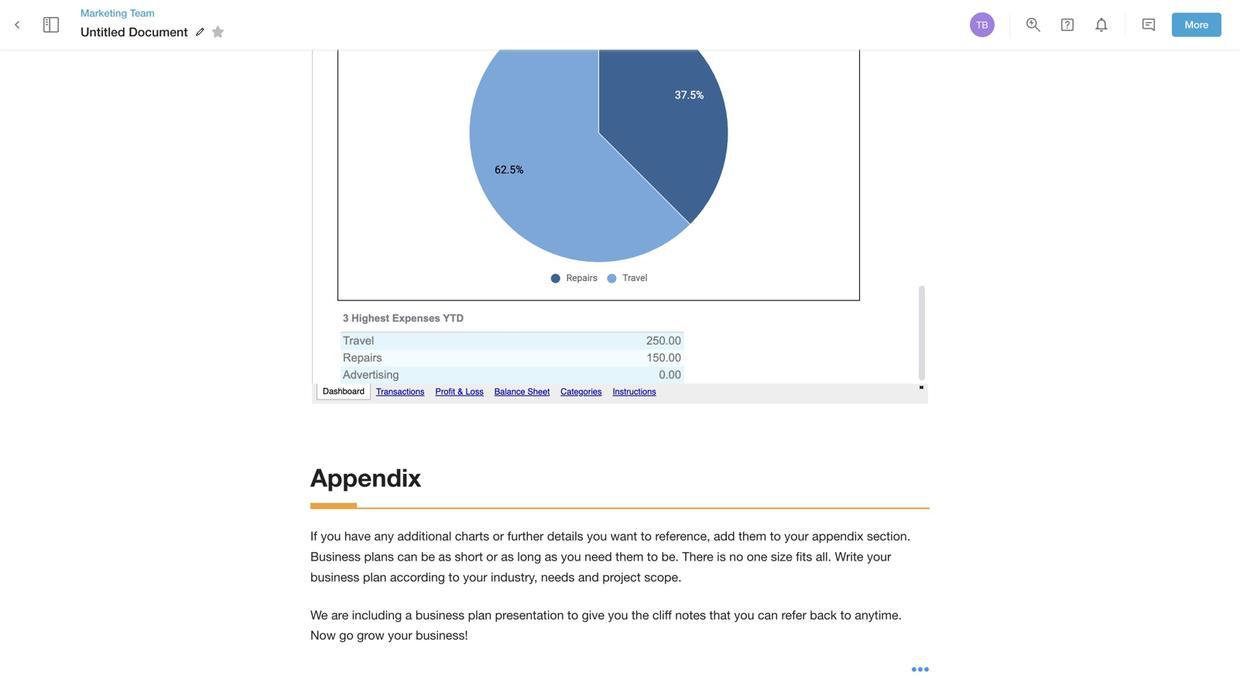 Task type: describe. For each thing, give the bounding box(es) containing it.
details
[[547, 529, 584, 543]]

team
[[130, 7, 155, 19]]

be
[[421, 550, 435, 564]]

cliff
[[653, 608, 672, 622]]

plans
[[364, 550, 394, 564]]

you up need
[[587, 529, 607, 543]]

1 horizontal spatial them
[[739, 529, 767, 543]]

size
[[771, 550, 793, 564]]

reference,
[[656, 529, 711, 543]]

plan inside "if you have any additional charts or further details you want to reference, add them to your appendix section. business plans can be as short or as long as you need them to be. there is no one size fits all. write your business plan according to your industry, needs and project scope."
[[363, 570, 387, 584]]

business inside we are including a business plan presentation to give you the cliff notes that you can refer back to anytime. now go grow your business!
[[416, 608, 465, 622]]

your down the section.
[[867, 550, 892, 564]]

go
[[339, 628, 354, 643]]

write
[[835, 550, 864, 564]]

1 vertical spatial or
[[487, 550, 498, 564]]

you down details
[[561, 550, 581, 564]]

a
[[406, 608, 412, 622]]

section.
[[867, 529, 911, 543]]

if
[[311, 529, 317, 543]]

appendix
[[813, 529, 864, 543]]

any
[[374, 529, 394, 543]]

1 vertical spatial them
[[616, 550, 644, 564]]

business!
[[416, 628, 468, 643]]

you right that at the bottom right of the page
[[735, 608, 755, 622]]

the
[[632, 608, 649, 622]]

2 as from the left
[[501, 550, 514, 564]]

scope.
[[645, 570, 682, 584]]

anytime.
[[855, 608, 902, 622]]

appendix
[[311, 463, 422, 492]]

to right want
[[641, 529, 652, 543]]

needs
[[541, 570, 575, 584]]

your up fits
[[785, 529, 809, 543]]

untitled document
[[81, 24, 188, 39]]

want
[[611, 529, 638, 543]]

charts
[[455, 529, 490, 543]]

favorite image
[[209, 23, 227, 41]]

1 as from the left
[[439, 550, 452, 564]]

no
[[730, 550, 744, 564]]

3 as from the left
[[545, 550, 558, 564]]

marketing
[[81, 7, 127, 19]]

project
[[603, 570, 641, 584]]

marketing team
[[81, 7, 155, 19]]

be.
[[662, 550, 679, 564]]

can inside "if you have any additional charts or further details you want to reference, add them to your appendix section. business plans can be as short or as long as you need them to be. there is no one size fits all. write your business plan according to your industry, needs and project scope."
[[398, 550, 418, 564]]

refer
[[782, 608, 807, 622]]

you left the
[[608, 608, 628, 622]]



Task type: vqa. For each thing, say whether or not it's contained in the screenshot.
Description
no



Task type: locate. For each thing, give the bounding box(es) containing it.
we
[[311, 608, 328, 622]]

your down the a
[[388, 628, 412, 643]]

all.
[[816, 550, 832, 564]]

2 horizontal spatial as
[[545, 550, 558, 564]]

to right back
[[841, 608, 852, 622]]

to left give
[[568, 608, 579, 622]]

as
[[439, 550, 452, 564], [501, 550, 514, 564], [545, 550, 558, 564]]

as up needs
[[545, 550, 558, 564]]

including
[[352, 608, 402, 622]]

business up the business!
[[416, 608, 465, 622]]

that
[[710, 608, 731, 622]]

your down short
[[463, 570, 488, 584]]

0 vertical spatial them
[[739, 529, 767, 543]]

is
[[717, 550, 726, 564]]

to
[[641, 529, 652, 543], [770, 529, 781, 543], [647, 550, 658, 564], [449, 570, 460, 584], [568, 608, 579, 622], [841, 608, 852, 622]]

business inside "if you have any additional charts or further details you want to reference, add them to your appendix section. business plans can be as short or as long as you need them to be. there is no one size fits all. write your business plan according to your industry, needs and project scope."
[[311, 570, 360, 584]]

to up size
[[770, 529, 781, 543]]

marketing team link
[[81, 6, 230, 20]]

0 horizontal spatial plan
[[363, 570, 387, 584]]

1 horizontal spatial as
[[501, 550, 514, 564]]

grow
[[357, 628, 385, 643]]

can inside we are including a business plan presentation to give you the cliff notes that you can refer back to anytime. now go grow your business!
[[758, 608, 778, 622]]

0 horizontal spatial as
[[439, 550, 452, 564]]

1 horizontal spatial can
[[758, 608, 778, 622]]

tb button
[[968, 10, 998, 39]]

have
[[345, 529, 371, 543]]

1 vertical spatial business
[[416, 608, 465, 622]]

are
[[331, 608, 349, 622]]

plan
[[363, 570, 387, 584], [468, 608, 492, 622]]

plan left presentation
[[468, 608, 492, 622]]

business
[[311, 550, 361, 564]]

back
[[810, 608, 837, 622]]

and
[[578, 570, 599, 584]]

untitled
[[81, 24, 125, 39]]

long
[[518, 550, 541, 564]]

0 horizontal spatial them
[[616, 550, 644, 564]]

notes
[[676, 608, 706, 622]]

add
[[714, 529, 735, 543]]

there
[[683, 550, 714, 564]]

0 vertical spatial can
[[398, 550, 418, 564]]

need
[[585, 550, 612, 564]]

0 vertical spatial or
[[493, 529, 504, 543]]

fits
[[796, 550, 813, 564]]

0 vertical spatial business
[[311, 570, 360, 584]]

them
[[739, 529, 767, 543], [616, 550, 644, 564]]

if you have any additional charts or further details you want to reference, add them to your appendix section. business plans can be as short or as long as you need them to be. there is no one size fits all. write your business plan according to your industry, needs and project scope.
[[311, 529, 914, 584]]

or right charts at the bottom left
[[493, 529, 504, 543]]

can left be
[[398, 550, 418, 564]]

one
[[747, 550, 768, 564]]

business
[[311, 570, 360, 584], [416, 608, 465, 622]]

give
[[582, 608, 605, 622]]

can left refer
[[758, 608, 778, 622]]

according
[[390, 570, 445, 584]]

or
[[493, 529, 504, 543], [487, 550, 498, 564]]

now
[[311, 628, 336, 643]]

short
[[455, 550, 483, 564]]

more
[[1185, 19, 1209, 31]]

1 vertical spatial plan
[[468, 608, 492, 622]]

1 vertical spatial can
[[758, 608, 778, 622]]

0 vertical spatial plan
[[363, 570, 387, 584]]

your
[[785, 529, 809, 543], [867, 550, 892, 564], [463, 570, 488, 584], [388, 628, 412, 643]]

or right short
[[487, 550, 498, 564]]

plan down "plans"
[[363, 570, 387, 584]]

document
[[129, 24, 188, 39]]

plan inside we are including a business plan presentation to give you the cliff notes that you can refer back to anytime. now go grow your business!
[[468, 608, 492, 622]]

we are including a business plan presentation to give you the cliff notes that you can refer back to anytime. now go grow your business!
[[311, 608, 906, 643]]

can
[[398, 550, 418, 564], [758, 608, 778, 622]]

to left be. on the right of page
[[647, 550, 658, 564]]

industry,
[[491, 570, 538, 584]]

them down want
[[616, 550, 644, 564]]

business down business
[[311, 570, 360, 584]]

tb
[[977, 19, 989, 30]]

0 horizontal spatial business
[[311, 570, 360, 584]]

1 horizontal spatial plan
[[468, 608, 492, 622]]

to down short
[[449, 570, 460, 584]]

1 horizontal spatial business
[[416, 608, 465, 622]]

your inside we are including a business plan presentation to give you the cliff notes that you can refer back to anytime. now go grow your business!
[[388, 628, 412, 643]]

as up industry,
[[501, 550, 514, 564]]

more button
[[1173, 13, 1222, 37]]

as right be
[[439, 550, 452, 564]]

them up the one
[[739, 529, 767, 543]]

0 horizontal spatial can
[[398, 550, 418, 564]]

further
[[508, 529, 544, 543]]

additional
[[398, 529, 452, 543]]

you right if
[[321, 529, 341, 543]]

you
[[321, 529, 341, 543], [587, 529, 607, 543], [561, 550, 581, 564], [608, 608, 628, 622], [735, 608, 755, 622]]

presentation
[[495, 608, 564, 622]]



